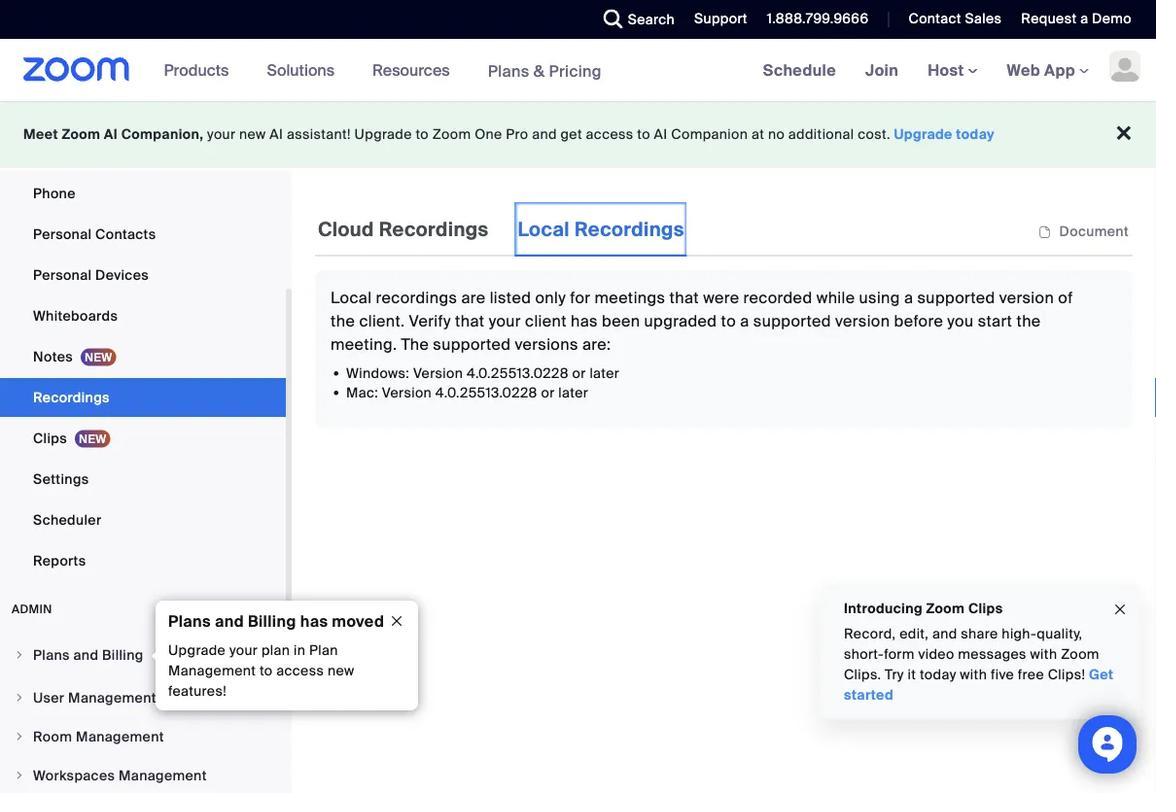 Task type: locate. For each thing, give the bounding box(es) containing it.
get
[[1090, 666, 1114, 684]]

and left the get
[[532, 126, 557, 144]]

1 vertical spatial your
[[489, 311, 521, 331]]

0 vertical spatial new
[[239, 126, 266, 144]]

reports link
[[0, 542, 286, 581]]

whiteboards
[[33, 307, 118, 325]]

the
[[401, 334, 429, 355]]

phone link
[[0, 174, 286, 213]]

access
[[586, 126, 634, 144], [277, 663, 324, 681]]

admin menu menu
[[0, 637, 286, 794]]

clips inside personal menu menu
[[33, 430, 67, 448]]

recordings up recordings
[[379, 217, 489, 242]]

in
[[294, 642, 306, 660]]

management up 'features!' on the left of page
[[168, 663, 256, 681]]

meet
[[23, 126, 58, 144]]

additional
[[789, 126, 855, 144]]

cloud recordings tab
[[315, 202, 492, 257]]

zoom up clips! on the bottom
[[1062, 646, 1100, 664]]

web app button
[[1007, 60, 1090, 80]]

solutions button
[[267, 39, 344, 101]]

0 horizontal spatial plans
[[33, 647, 70, 664]]

user
[[33, 689, 65, 707]]

0 vertical spatial 4.0.25513.0228
[[467, 364, 569, 382]]

1 ai from the left
[[104, 126, 118, 144]]

personal devices link
[[0, 256, 286, 295]]

while
[[817, 287, 856, 308]]

1 vertical spatial plans
[[168, 611, 211, 632]]

1 personal from the top
[[33, 225, 92, 243]]

management up workspaces management on the left of the page
[[76, 728, 164, 746]]

1 vertical spatial that
[[455, 311, 485, 331]]

plan
[[309, 642, 338, 660]]

right image inside "room management" menu item
[[14, 732, 25, 743]]

request a demo link
[[1007, 0, 1157, 39], [1022, 10, 1132, 28]]

0 horizontal spatial access
[[277, 663, 324, 681]]

join link
[[851, 39, 914, 101]]

local recordings
[[518, 217, 685, 242]]

right image down admin
[[14, 650, 25, 662]]

plans and billing menu item
[[0, 637, 286, 678]]

recordings up 'meetings'
[[575, 217, 685, 242]]

1 horizontal spatial ai
[[270, 126, 283, 144]]

1 vertical spatial new
[[328, 663, 355, 681]]

personal down phone
[[33, 225, 92, 243]]

recordings down notes
[[33, 389, 110, 407]]

management down "room management" menu item
[[119, 767, 207, 785]]

recordings
[[379, 217, 489, 242], [575, 217, 685, 242], [33, 389, 110, 407]]

version down windows:
[[382, 384, 432, 402]]

supported down recorded on the top of the page
[[754, 311, 832, 331]]

management inside "room management" menu item
[[76, 728, 164, 746]]

plans left &
[[488, 61, 530, 81]]

plan
[[262, 642, 290, 660]]

personal
[[33, 225, 92, 243], [33, 266, 92, 284]]

clips
[[33, 430, 67, 448], [969, 600, 1004, 618]]

1 vertical spatial 4.0.25513.0228
[[436, 384, 538, 402]]

upgrade right cost.
[[895, 126, 953, 144]]

upgrade up 'features!' on the left of page
[[168, 642, 226, 660]]

the right start
[[1017, 311, 1042, 331]]

today down meetings navigation
[[957, 126, 995, 144]]

a down recorded on the top of the page
[[741, 311, 750, 331]]

1 horizontal spatial has
[[571, 311, 598, 331]]

2 horizontal spatial plans
[[488, 61, 530, 81]]

0 horizontal spatial recordings
[[33, 389, 110, 407]]

1 horizontal spatial supported
[[754, 311, 832, 331]]

management
[[168, 663, 256, 681], [68, 689, 156, 707], [76, 728, 164, 746], [119, 767, 207, 785]]

0 vertical spatial that
[[670, 287, 699, 308]]

that down are
[[455, 311, 485, 331]]

local inside tab
[[518, 217, 570, 242]]

0 vertical spatial version
[[1000, 287, 1055, 308]]

0 vertical spatial today
[[957, 126, 995, 144]]

and up upgrade your plan in plan management to access new features!
[[215, 611, 244, 632]]

recordings for local recordings
[[575, 217, 685, 242]]

local for local recordings are listed only for meetings that were recorded while using a supported version of the client. verify that your client has been upgraded to a supported version before you start the meeting. the supported versions are: windows: version 4.0.25513.0228 or later mac: version 4.0.25513.0228 or later
[[331, 287, 372, 308]]

upgrade down product information navigation
[[355, 126, 412, 144]]

solutions
[[267, 60, 335, 80]]

clips!
[[1049, 666, 1086, 684]]

management for user management
[[68, 689, 156, 707]]

1 horizontal spatial that
[[670, 287, 699, 308]]

management for workspaces management
[[119, 767, 207, 785]]

get started link
[[844, 666, 1114, 705]]

1 vertical spatial a
[[905, 287, 914, 308]]

your down listed
[[489, 311, 521, 331]]

version down the
[[413, 364, 463, 382]]

to down resources dropdown button
[[416, 126, 429, 144]]

1 vertical spatial billing
[[102, 647, 144, 664]]

1 horizontal spatial new
[[328, 663, 355, 681]]

0 horizontal spatial billing
[[102, 647, 144, 664]]

recordings
[[376, 287, 457, 308]]

profile picture image
[[1110, 51, 1141, 82]]

it
[[908, 666, 917, 684]]

1 vertical spatial local
[[331, 287, 372, 308]]

sales
[[966, 10, 1002, 28]]

1 horizontal spatial access
[[586, 126, 634, 144]]

2 right image from the top
[[14, 693, 25, 704]]

1 vertical spatial version
[[382, 384, 432, 402]]

mac:
[[346, 384, 379, 402]]

1 horizontal spatial or
[[573, 364, 586, 382]]

personal contacts link
[[0, 215, 286, 254]]

right image
[[14, 771, 25, 782]]

0 horizontal spatial the
[[331, 311, 355, 331]]

management inside workspaces management menu item
[[119, 767, 207, 785]]

plans inside menu item
[[33, 647, 70, 664]]

1 horizontal spatial with
[[1031, 646, 1058, 664]]

to down plan
[[260, 663, 273, 681]]

3 right image from the top
[[14, 732, 25, 743]]

using
[[860, 287, 901, 308]]

0 vertical spatial personal
[[33, 225, 92, 243]]

right image for room management
[[14, 732, 25, 743]]

document button
[[1035, 223, 1133, 241]]

settings
[[33, 470, 89, 488]]

has up plan
[[300, 611, 328, 632]]

and up user management
[[73, 647, 99, 664]]

1 horizontal spatial plans
[[168, 611, 211, 632]]

0 horizontal spatial has
[[300, 611, 328, 632]]

room management
[[33, 728, 164, 746]]

your right 'companion,'
[[207, 126, 236, 144]]

2 vertical spatial your
[[230, 642, 258, 660]]

notes
[[33, 348, 73, 366]]

or down the 'versions'
[[541, 384, 555, 402]]

a up before
[[905, 287, 914, 308]]

0 horizontal spatial new
[[239, 126, 266, 144]]

join
[[866, 60, 899, 80]]

with down messages
[[961, 666, 988, 684]]

support link
[[680, 0, 753, 39], [695, 10, 748, 28]]

plans & pricing link
[[488, 61, 602, 81], [488, 61, 602, 81]]

document
[[1060, 223, 1130, 241]]

new down plan
[[328, 663, 355, 681]]

1 horizontal spatial the
[[1017, 311, 1042, 331]]

companion
[[672, 126, 748, 144]]

clips up settings
[[33, 430, 67, 448]]

1 vertical spatial personal
[[33, 266, 92, 284]]

that up upgraded
[[670, 287, 699, 308]]

1 horizontal spatial a
[[905, 287, 914, 308]]

your inside local recordings are listed only for meetings that were recorded while using a supported version of the client. verify that your client has been upgraded to a supported version before you start the meeting. the supported versions are: windows: version 4.0.25513.0228 or later mac: version 4.0.25513.0228 or later
[[489, 311, 521, 331]]

1 vertical spatial right image
[[14, 693, 25, 704]]

resources
[[373, 60, 450, 80]]

host button
[[928, 60, 978, 80]]

plans inside product information navigation
[[488, 61, 530, 81]]

today down video
[[920, 666, 957, 684]]

new left the assistant!
[[239, 126, 266, 144]]

supported up the you
[[918, 287, 996, 308]]

right image left user
[[14, 693, 25, 704]]

access down in in the bottom of the page
[[277, 663, 324, 681]]

and inside meet zoom ai companion, "footer"
[[532, 126, 557, 144]]

personal devices
[[33, 266, 149, 284]]

0 vertical spatial local
[[518, 217, 570, 242]]

to inside local recordings are listed only for meetings that were recorded while using a supported version of the client. verify that your client has been upgraded to a supported version before you start the meeting. the supported versions are: windows: version 4.0.25513.0228 or later mac: version 4.0.25513.0228 or later
[[722, 311, 737, 331]]

cost.
[[858, 126, 891, 144]]

0 horizontal spatial local
[[331, 287, 372, 308]]

with up the free
[[1031, 646, 1058, 664]]

zoom left one
[[433, 126, 471, 144]]

settings link
[[0, 460, 286, 499]]

0 vertical spatial supported
[[918, 287, 996, 308]]

management up room management
[[68, 689, 156, 707]]

upgrade inside upgrade your plan in plan management to access new features!
[[168, 642, 226, 660]]

ai left the assistant!
[[270, 126, 283, 144]]

1 horizontal spatial recordings
[[379, 217, 489, 242]]

1 vertical spatial later
[[559, 384, 589, 402]]

plans and billing
[[33, 647, 144, 664]]

tabs of recording tab list
[[315, 202, 688, 257]]

workspaces management menu item
[[0, 758, 286, 794]]

1 right image from the top
[[14, 650, 25, 662]]

plans inside tooltip
[[168, 611, 211, 632]]

2 horizontal spatial recordings
[[575, 217, 685, 242]]

0 horizontal spatial upgrade
[[168, 642, 226, 660]]

0 horizontal spatial later
[[559, 384, 589, 402]]

1 vertical spatial access
[[277, 663, 324, 681]]

2 vertical spatial right image
[[14, 732, 25, 743]]

admin
[[12, 602, 52, 617]]

user management menu item
[[0, 680, 286, 717]]

supported down are
[[433, 334, 511, 355]]

web app
[[1007, 60, 1076, 80]]

before
[[895, 311, 944, 331]]

the up meeting.
[[331, 311, 355, 331]]

meet zoom ai companion, footer
[[0, 101, 1157, 168]]

your
[[207, 126, 236, 144], [489, 311, 521, 331], [230, 642, 258, 660]]

local up client. on the left of page
[[331, 287, 372, 308]]

edit,
[[900, 626, 929, 644]]

upgrade today link
[[895, 126, 995, 144]]

later
[[590, 364, 620, 382], [559, 384, 589, 402]]

pricing
[[549, 61, 602, 81]]

local up only
[[518, 217, 570, 242]]

0 vertical spatial has
[[571, 311, 598, 331]]

right image
[[14, 650, 25, 662], [14, 693, 25, 704], [14, 732, 25, 743]]

local inside local recordings are listed only for meetings that were recorded while using a supported version of the client. verify that your client has been upgraded to a supported version before you start the meeting. the supported versions are: windows: version 4.0.25513.0228 or later mac: version 4.0.25513.0228 or later
[[331, 287, 372, 308]]

0 horizontal spatial clips
[[33, 430, 67, 448]]

0 vertical spatial right image
[[14, 650, 25, 662]]

0 vertical spatial plans
[[488, 61, 530, 81]]

version
[[413, 364, 463, 382], [382, 384, 432, 402]]

2 vertical spatial plans
[[33, 647, 70, 664]]

recordings inside "cloud recordings" "tab"
[[379, 217, 489, 242]]

request
[[1022, 10, 1077, 28]]

upgrade your plan in plan management to access new features!
[[168, 642, 355, 701]]

your left plan
[[230, 642, 258, 660]]

0 horizontal spatial close image
[[381, 613, 413, 630]]

clips up share on the bottom of the page
[[969, 600, 1004, 618]]

and up video
[[933, 626, 958, 644]]

0 vertical spatial billing
[[248, 611, 296, 632]]

workspaces management
[[33, 767, 207, 785]]

schedule
[[763, 60, 837, 80]]

0 vertical spatial clips
[[33, 430, 67, 448]]

access inside upgrade your plan in plan management to access new features!
[[277, 663, 324, 681]]

right image left "room"
[[14, 732, 25, 743]]

1 horizontal spatial billing
[[248, 611, 296, 632]]

to left companion
[[638, 126, 651, 144]]

room management menu item
[[0, 719, 286, 756]]

2 horizontal spatial a
[[1081, 10, 1089, 28]]

management inside user management menu item
[[68, 689, 156, 707]]

to
[[416, 126, 429, 144], [638, 126, 651, 144], [722, 311, 737, 331], [260, 663, 273, 681]]

0 vertical spatial with
[[1031, 646, 1058, 664]]

close image
[[1113, 599, 1129, 621], [381, 613, 413, 630]]

right image inside user management menu item
[[14, 693, 25, 704]]

quality,
[[1037, 626, 1083, 644]]

0 vertical spatial your
[[207, 126, 236, 144]]

client.
[[359, 311, 405, 331]]

to down were
[[722, 311, 737, 331]]

and
[[532, 126, 557, 144], [215, 611, 244, 632], [933, 626, 958, 644], [73, 647, 99, 664]]

0 horizontal spatial supported
[[433, 334, 511, 355]]

plans up plans and billing menu item
[[168, 611, 211, 632]]

plans up user
[[33, 647, 70, 664]]

3 ai from the left
[[654, 126, 668, 144]]

banner
[[0, 39, 1157, 103]]

billing up plan
[[248, 611, 296, 632]]

ai left companion
[[654, 126, 668, 144]]

2 vertical spatial supported
[[433, 334, 511, 355]]

version left of
[[1000, 287, 1055, 308]]

plans and billing has moved tooltip
[[151, 601, 418, 711]]

0 vertical spatial access
[[586, 126, 634, 144]]

ai
[[104, 126, 118, 144], [270, 126, 283, 144], [654, 126, 668, 144]]

personal for personal contacts
[[33, 225, 92, 243]]

only
[[536, 287, 566, 308]]

0 vertical spatial a
[[1081, 10, 1089, 28]]

a left demo at the top right of the page
[[1081, 10, 1089, 28]]

today inside record, edit, and share high-quality, short-form video messages with zoom clips. try it today with five free clips!
[[920, 666, 957, 684]]

billing up user management menu item
[[102, 647, 144, 664]]

recorded
[[744, 287, 813, 308]]

or down are:
[[573, 364, 586, 382]]

0 horizontal spatial a
[[741, 311, 750, 331]]

file image
[[1039, 224, 1052, 241]]

2 personal from the top
[[33, 266, 92, 284]]

version down using
[[836, 311, 891, 331]]

webinars link
[[0, 133, 286, 172]]

2 horizontal spatial ai
[[654, 126, 668, 144]]

billing inside menu item
[[102, 647, 144, 664]]

0 horizontal spatial ai
[[104, 126, 118, 144]]

recordings for cloud recordings
[[379, 217, 489, 242]]

1 vertical spatial has
[[300, 611, 328, 632]]

local
[[518, 217, 570, 242], [331, 287, 372, 308]]

1 horizontal spatial local
[[518, 217, 570, 242]]

zoom inside record, edit, and share high-quality, short-form video messages with zoom clips. try it today with five free clips!
[[1062, 646, 1100, 664]]

pro
[[506, 126, 529, 144]]

1 vertical spatial today
[[920, 666, 957, 684]]

banner containing products
[[0, 39, 1157, 103]]

new
[[239, 126, 266, 144], [328, 663, 355, 681]]

0 horizontal spatial or
[[541, 384, 555, 402]]

1 vertical spatial supported
[[754, 311, 832, 331]]

access right the get
[[586, 126, 634, 144]]

are
[[462, 287, 486, 308]]

1 vertical spatial clips
[[969, 600, 1004, 618]]

personal contacts
[[33, 225, 156, 243]]

billing inside tooltip
[[248, 611, 296, 632]]

ai right webinars
[[104, 126, 118, 144]]

1 horizontal spatial version
[[1000, 287, 1055, 308]]

billing
[[248, 611, 296, 632], [102, 647, 144, 664]]

free
[[1018, 666, 1045, 684]]

0 horizontal spatial with
[[961, 666, 988, 684]]

personal up whiteboards
[[33, 266, 92, 284]]

plans and billing has moved
[[168, 611, 384, 632]]

record,
[[844, 626, 896, 644]]

1 vertical spatial version
[[836, 311, 891, 331]]

has down the for
[[571, 311, 598, 331]]

recordings inside local recordings tab
[[575, 217, 685, 242]]

five
[[991, 666, 1015, 684]]

1 horizontal spatial later
[[590, 364, 620, 382]]

right image inside plans and billing menu item
[[14, 650, 25, 662]]



Task type: vqa. For each thing, say whether or not it's contained in the screenshot.
Sign Me Out From All Devices application
no



Task type: describe. For each thing, give the bounding box(es) containing it.
host
[[928, 60, 969, 80]]

for
[[570, 287, 591, 308]]

schedule link
[[749, 39, 851, 101]]

1 vertical spatial or
[[541, 384, 555, 402]]

management inside upgrade your plan in plan management to access new features!
[[168, 663, 256, 681]]

try
[[885, 666, 905, 684]]

introducing zoom clips
[[844, 600, 1004, 618]]

reports
[[33, 552, 86, 570]]

user management
[[33, 689, 156, 707]]

0 vertical spatial later
[[590, 364, 620, 382]]

get started
[[844, 666, 1114, 705]]

demo
[[1093, 10, 1132, 28]]

0 horizontal spatial version
[[836, 311, 891, 331]]

local recordings are listed only for meetings that were recorded while using a supported version of the client. verify that your client has been upgraded to a supported version before you start the meeting. the supported versions are: windows: version 4.0.25513.0228 or later mac: version 4.0.25513.0228 or later
[[331, 287, 1074, 402]]

upgraded
[[645, 311, 717, 331]]

2 vertical spatial a
[[741, 311, 750, 331]]

meeting.
[[331, 334, 397, 355]]

0 vertical spatial version
[[413, 364, 463, 382]]

phone
[[33, 184, 76, 202]]

at
[[752, 126, 765, 144]]

no
[[769, 126, 785, 144]]

cloud
[[318, 217, 374, 242]]

scheduler link
[[0, 501, 286, 540]]

access inside meet zoom ai companion, "footer"
[[586, 126, 634, 144]]

whiteboards link
[[0, 297, 286, 336]]

local recordings tab
[[515, 202, 688, 257]]

personal menu menu
[[0, 11, 286, 583]]

support
[[695, 10, 748, 28]]

local for local recordings
[[518, 217, 570, 242]]

contact sales
[[909, 10, 1002, 28]]

plans for plans and billing has moved
[[168, 611, 211, 632]]

1 vertical spatial with
[[961, 666, 988, 684]]

2 horizontal spatial supported
[[918, 287, 996, 308]]

your inside upgrade your plan in plan management to access new features!
[[230, 642, 258, 660]]

zoom right 'meet'
[[62, 126, 100, 144]]

meetings
[[595, 287, 666, 308]]

meet zoom ai companion, your new ai assistant! upgrade to zoom one pro and get access to ai companion at no additional cost. upgrade today
[[23, 126, 995, 144]]

resources button
[[373, 39, 459, 101]]

side navigation navigation
[[0, 11, 292, 794]]

record, edit, and share high-quality, short-form video messages with zoom clips. try it today with five free clips!
[[844, 626, 1100, 684]]

request a demo
[[1022, 10, 1132, 28]]

webinars
[[33, 144, 96, 162]]

today inside meet zoom ai companion, "footer"
[[957, 126, 995, 144]]

has inside tooltip
[[300, 611, 328, 632]]

1 horizontal spatial close image
[[1113, 599, 1129, 621]]

plans for plans and billing
[[33, 647, 70, 664]]

and inside plans and billing has moved tooltip
[[215, 611, 244, 632]]

devices
[[95, 266, 149, 284]]

2 horizontal spatial upgrade
[[895, 126, 953, 144]]

0 horizontal spatial that
[[455, 311, 485, 331]]

meetings navigation
[[749, 39, 1157, 103]]

windows:
[[346, 364, 410, 382]]

search
[[628, 10, 675, 28]]

form
[[885, 646, 915, 664]]

search button
[[589, 0, 680, 39]]

has inside local recordings are listed only for meetings that were recorded while using a supported version of the client. verify that your client has been upgraded to a supported version before you start the meeting. the supported versions are: windows: version 4.0.25513.0228 or later mac: version 4.0.25513.0228 or later
[[571, 311, 598, 331]]

plans for plans & pricing
[[488, 61, 530, 81]]

products button
[[164, 39, 238, 101]]

messages
[[959, 646, 1027, 664]]

app
[[1045, 60, 1076, 80]]

been
[[602, 311, 641, 331]]

1 horizontal spatial clips
[[969, 600, 1004, 618]]

recordings inside 'recordings' link
[[33, 389, 110, 407]]

product information navigation
[[149, 39, 617, 103]]

to inside upgrade your plan in plan management to access new features!
[[260, 663, 273, 681]]

web
[[1007, 60, 1041, 80]]

right image for plans and billing
[[14, 650, 25, 662]]

1.888.799.9666
[[767, 10, 869, 28]]

0 vertical spatial or
[[573, 364, 586, 382]]

main content element
[[315, 202, 1133, 428]]

billing for plans and billing
[[102, 647, 144, 664]]

and inside plans and billing menu item
[[73, 647, 99, 664]]

clips link
[[0, 419, 286, 458]]

and inside record, edit, and share high-quality, short-form video messages with zoom clips. try it today with five free clips!
[[933, 626, 958, 644]]

moved
[[332, 611, 384, 632]]

share
[[962, 626, 999, 644]]

right image for user management
[[14, 693, 25, 704]]

high-
[[1002, 626, 1037, 644]]

new inside upgrade your plan in plan management to access new features!
[[328, 663, 355, 681]]

versions
[[515, 334, 579, 355]]

short-
[[844, 646, 885, 664]]

new inside meet zoom ai companion, "footer"
[[239, 126, 266, 144]]

2 ai from the left
[[270, 126, 283, 144]]

verify
[[409, 311, 451, 331]]

contact
[[909, 10, 962, 28]]

are:
[[583, 334, 611, 355]]

start
[[978, 311, 1013, 331]]

billing for plans and billing has moved
[[248, 611, 296, 632]]

features!
[[168, 683, 227, 701]]

listed
[[490, 287, 531, 308]]

your inside meet zoom ai companion, "footer"
[[207, 126, 236, 144]]

1 horizontal spatial upgrade
[[355, 126, 412, 144]]

zoom logo image
[[23, 57, 130, 82]]

zoom up edit,
[[927, 600, 965, 618]]

room
[[33, 728, 72, 746]]

companion,
[[121, 126, 204, 144]]

products
[[164, 60, 229, 80]]

&
[[534, 61, 545, 81]]

management for room management
[[76, 728, 164, 746]]

2 the from the left
[[1017, 311, 1042, 331]]

close image inside plans and billing has moved tooltip
[[381, 613, 413, 630]]

client
[[525, 311, 567, 331]]

assistant!
[[287, 126, 351, 144]]

personal for personal devices
[[33, 266, 92, 284]]

scheduler
[[33, 511, 102, 529]]

of
[[1059, 287, 1074, 308]]

1 the from the left
[[331, 311, 355, 331]]



